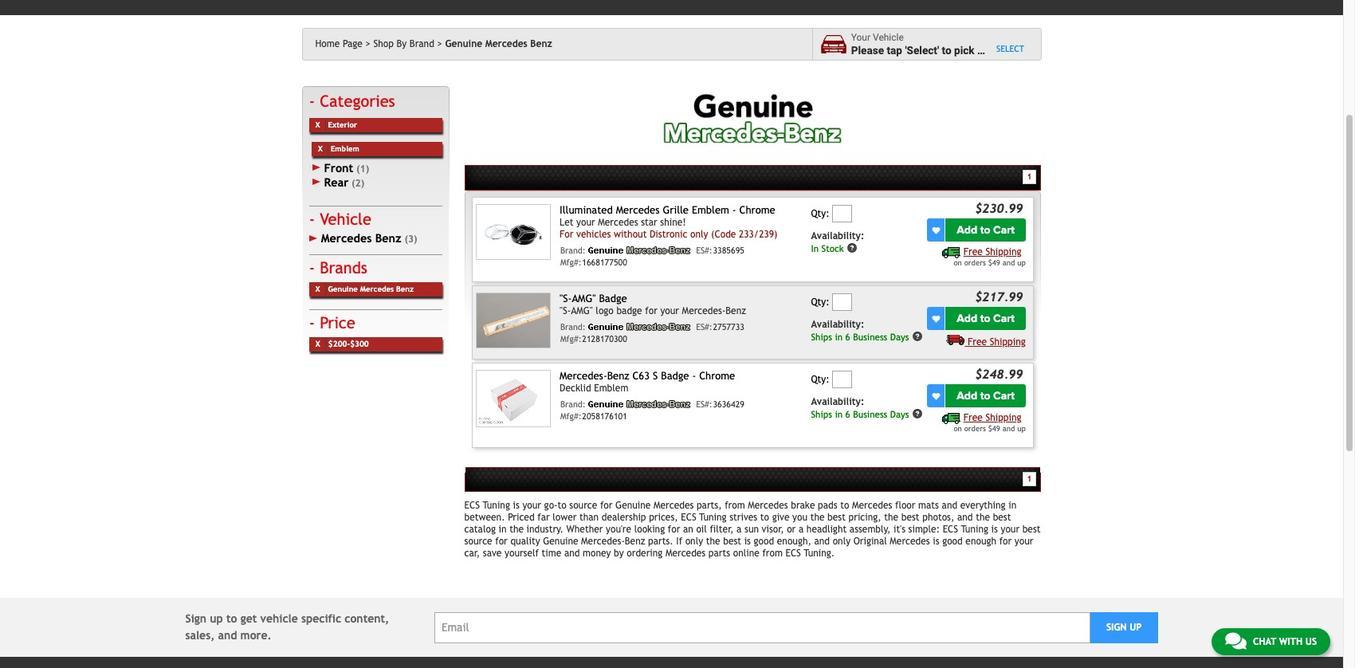 Task type: vqa. For each thing, say whether or not it's contained in the screenshot.
Mercedes-Benz C63 S Badge - Chrome link
yes



Task type: describe. For each thing, give the bounding box(es) containing it.
availability: for $230.99
[[811, 231, 865, 242]]

please
[[851, 43, 884, 56]]

time
[[542, 548, 562, 559]]

far
[[538, 512, 550, 523]]

orders for $230.99
[[965, 259, 986, 267]]

to up lower
[[558, 500, 567, 511]]

vehicle inside your vehicle please tap 'select' to pick a vehicle
[[873, 32, 904, 43]]

days for $217.99
[[891, 332, 909, 343]]

business for $217.99
[[853, 332, 888, 343]]

parts
[[709, 548, 731, 559]]

comments image
[[1226, 632, 1247, 651]]

your up priced
[[523, 500, 541, 511]]

select
[[997, 44, 1025, 53]]

free shipping on orders $49 and up for $230.99
[[954, 247, 1026, 267]]

x left 'exterior'
[[316, 120, 320, 129]]

es#: for $248.99
[[696, 399, 713, 409]]

give
[[772, 512, 790, 523]]

brand: for $248.99
[[561, 399, 586, 409]]

pick
[[954, 43, 975, 56]]

enough,
[[777, 536, 812, 547]]

business for $248.99
[[853, 409, 888, 420]]

more.
[[241, 629, 272, 642]]

you
[[793, 512, 808, 523]]

availability: for $248.99
[[811, 396, 865, 408]]

vehicles
[[577, 229, 611, 240]]

for up save in the bottom left of the page
[[495, 536, 508, 547]]

2 good from the left
[[943, 536, 963, 547]]

mfg#: for $217.99
[[561, 334, 582, 344]]

1 vertical spatial free
[[968, 337, 987, 348]]

"s-amg" badge "s-amg" logo badge for your mercedes-benz
[[560, 292, 746, 317]]

your inside "s-amg" badge "s-amg" logo badge for your mercedes-benz
[[661, 305, 679, 317]]

with
[[1280, 636, 1303, 647]]

1 1 link from the top
[[1023, 170, 1037, 185]]

sign up button
[[1091, 612, 1158, 643]]

a inside your vehicle please tap 'select' to pick a vehicle
[[978, 43, 983, 56]]

genuine inside brands x genuine mercedes benz
[[328, 284, 358, 293]]

shop by brand
[[374, 38, 434, 49]]

visor,
[[762, 524, 784, 535]]

for up dealership
[[600, 500, 613, 511]]

benz inside vehicle mercedes benz (3)
[[375, 232, 402, 245]]

strives
[[730, 512, 758, 523]]

days for $248.99
[[891, 409, 909, 420]]

cart for $230.99
[[994, 223, 1015, 237]]

qty: for $217.99
[[811, 296, 830, 308]]

1 1 from the top
[[1027, 172, 1032, 181]]

to down $230.99
[[981, 223, 991, 237]]

$49 for $230.99
[[989, 259, 1001, 267]]

than
[[580, 512, 599, 523]]

add to wish list image for $248.99
[[933, 392, 941, 400]]

up inside sign up to get vehicle specific content, sales, and more.
[[210, 613, 223, 625]]

exterior
[[328, 120, 357, 129]]

1 vertical spatial shipping
[[990, 337, 1026, 348]]

ecs down enough,
[[786, 548, 801, 559]]

up inside button
[[1130, 622, 1142, 633]]

your
[[851, 32, 871, 43]]

free shipping
[[968, 337, 1026, 348]]

to inside sign up to get vehicle specific content, sales, and more.
[[226, 613, 237, 625]]

looking
[[634, 524, 665, 535]]

decklid
[[560, 383, 591, 394]]

es#: 2757733 mfg#: 2128170300
[[561, 322, 745, 344]]

mercedes-benz c63 s badge - chrome decklid emblem
[[560, 370, 735, 394]]

on for $248.99
[[954, 424, 962, 433]]

front
[[324, 161, 354, 174]]

simple:
[[909, 524, 940, 535]]

online
[[733, 548, 760, 559]]

badge inside "s-amg" badge "s-amg" logo badge for your mercedes-benz
[[599, 292, 627, 304]]

$300
[[350, 339, 369, 348]]

let
[[560, 217, 574, 228]]

x inside the x emblem front (1) rear (2)
[[318, 144, 323, 153]]

es#: 3636429 mfg#: 2058176101
[[561, 399, 745, 421]]

go-
[[544, 500, 558, 511]]

'select'
[[905, 43, 939, 56]]

Email email field
[[435, 612, 1091, 643]]

add to cart for $230.99
[[957, 223, 1015, 237]]

is up enough
[[992, 524, 998, 535]]

the up parts
[[706, 536, 721, 547]]

brand: for $217.99
[[561, 322, 586, 332]]

add to cart for $248.99
[[957, 389, 1015, 403]]

ordering
[[627, 548, 663, 559]]

stock
[[822, 243, 844, 254]]

$217.99
[[975, 289, 1024, 304]]

233/239)
[[739, 229, 778, 240]]

or
[[787, 524, 796, 535]]

question sign image for $230.99
[[847, 243, 858, 254]]

es#: for $230.99
[[696, 246, 713, 255]]

to up free shipping
[[981, 312, 991, 326]]

money
[[583, 548, 611, 559]]

illuminated
[[560, 204, 613, 216]]

c63
[[633, 370, 650, 382]]

home page link
[[315, 38, 371, 49]]

parts,
[[697, 500, 722, 511]]

logo
[[596, 305, 614, 317]]

whether
[[567, 524, 603, 535]]

it's
[[894, 524, 906, 535]]

price x $200-$300
[[316, 313, 369, 348]]

6 for $217.99
[[846, 332, 851, 343]]

availability: ships in 6 business days for $248.99
[[811, 396, 909, 420]]

brake
[[791, 500, 815, 511]]

- inside mercedes-benz c63 s badge - chrome decklid emblem
[[692, 370, 696, 382]]

parts.
[[648, 536, 674, 547]]

free for $230.99
[[964, 247, 983, 258]]

car,
[[465, 548, 480, 559]]

availability: for $217.99
[[811, 319, 865, 330]]

cart for $248.99
[[994, 389, 1015, 403]]

x exterior
[[316, 120, 357, 129]]

2 vertical spatial tuning
[[961, 524, 989, 535]]

1 vertical spatial from
[[763, 548, 783, 559]]

mfg#: for $230.99
[[561, 258, 582, 267]]

0 vertical spatial tuning
[[483, 500, 510, 511]]

shine!
[[661, 217, 686, 228]]

to right "pads"
[[841, 500, 850, 511]]

free shipping on orders $49 and up for $248.99
[[954, 412, 1026, 433]]

the up it's
[[885, 512, 899, 523]]

pricing,
[[849, 512, 882, 523]]

your down everything
[[1001, 524, 1020, 535]]

1 horizontal spatial a
[[799, 524, 804, 535]]

1 "s- from the top
[[560, 292, 572, 304]]

rear
[[324, 175, 349, 189]]

add to wish list image
[[933, 315, 941, 323]]

lower
[[553, 512, 577, 523]]

es#: 3385695 mfg#: 1668177500
[[561, 246, 745, 267]]

genuine right brand
[[445, 38, 483, 49]]

question sign image for $217.99
[[912, 331, 924, 342]]

us
[[1306, 636, 1317, 647]]

brands x genuine mercedes benz
[[316, 258, 414, 293]]

home page
[[315, 38, 363, 49]]

headlight
[[807, 524, 847, 535]]

tap
[[887, 43, 903, 56]]

benz inside brands x genuine mercedes benz
[[396, 284, 414, 293]]

mercedes inside vehicle mercedes benz (3)
[[321, 232, 372, 245]]

priced
[[508, 512, 535, 523]]

distronic
[[650, 229, 688, 240]]

and up tuning.
[[815, 536, 830, 547]]

vehicle inside sign up to get vehicle specific content, sales, and more.
[[260, 613, 298, 625]]

to inside your vehicle please tap 'select' to pick a vehicle
[[942, 43, 952, 56]]

1668177500
[[582, 258, 627, 267]]

ships for $248.99
[[811, 409, 832, 420]]

0 horizontal spatial a
[[737, 524, 742, 535]]

0 horizontal spatial from
[[725, 500, 745, 511]]

2 1 link from the top
[[1023, 472, 1037, 486]]

ecs down photos,
[[943, 524, 959, 535]]

genuine mercedes benz - corporate logo image for $230.99
[[589, 246, 692, 254]]

original
[[854, 536, 887, 547]]

is up online
[[745, 536, 751, 547]]

add for $230.99
[[957, 223, 978, 237]]

specific
[[301, 613, 341, 625]]

es#2757733 - 2128170300 - "s-amg" badge - "s-amg" logo badge for your mercedes-benz - genuine mercedes benz - mercedes benz image
[[476, 292, 551, 349]]

is up priced
[[513, 500, 520, 511]]

add to cart button for $230.99
[[946, 219, 1026, 242]]

if
[[676, 536, 683, 547]]

- inside 'illuminated mercedes grille emblem - chrome let your mercedes star shine! for vehicles without distronic only (code 233/239)'
[[733, 204, 737, 216]]

categories
[[320, 92, 395, 110]]

genuine up dealership
[[616, 500, 651, 511]]

grille
[[663, 204, 689, 216]]

badge
[[617, 305, 642, 317]]

and inside sign up to get vehicle specific content, sales, and more.
[[218, 629, 237, 642]]

shipping for $230.99
[[986, 247, 1022, 258]]

assembly,
[[850, 524, 891, 535]]

1 vertical spatial amg"
[[571, 305, 593, 317]]

without
[[614, 229, 647, 240]]

shop
[[374, 38, 394, 49]]



Task type: locate. For each thing, give the bounding box(es) containing it.
1 horizontal spatial sign
[[1107, 622, 1127, 633]]

brand: up 2128170300
[[561, 322, 586, 332]]

0 vertical spatial vehicle
[[873, 32, 904, 43]]

1 horizontal spatial good
[[943, 536, 963, 547]]

vehicle inside vehicle mercedes benz (3)
[[320, 210, 371, 228]]

1 vertical spatial add to cart button
[[946, 307, 1026, 330]]

2 6 from the top
[[846, 409, 851, 420]]

add to cart for $217.99
[[957, 312, 1015, 326]]

your inside 'illuminated mercedes grille emblem - chrome let your mercedes star shine! for vehicles without distronic only (code 233/239)'
[[577, 217, 595, 228]]

0 vertical spatial cart
[[994, 223, 1015, 237]]

0 vertical spatial availability:
[[811, 231, 865, 242]]

add to cart button for $217.99
[[946, 307, 1026, 330]]

in
[[811, 243, 819, 254]]

1 $49 from the top
[[989, 259, 1001, 267]]

x left $200- at the bottom left of the page
[[316, 339, 320, 348]]

sign up
[[1107, 622, 1142, 633]]

only down headlight in the bottom of the page
[[833, 536, 851, 547]]

2 vertical spatial emblem
[[594, 383, 629, 394]]

2 availability: from the top
[[811, 319, 865, 330]]

source down "catalog"
[[465, 536, 492, 547]]

1 horizontal spatial -
[[733, 204, 737, 216]]

tuning.
[[804, 548, 835, 559]]

1 vertical spatial badge
[[661, 370, 689, 382]]

$230.99
[[975, 201, 1024, 215]]

0 vertical spatial add to cart button
[[946, 219, 1026, 242]]

free shipping image for $248.99
[[943, 413, 961, 424]]

add right add to wish list icon
[[957, 312, 978, 326]]

for right enough
[[1000, 536, 1012, 547]]

0 vertical spatial chrome
[[740, 204, 776, 216]]

1 vertical spatial ships
[[811, 409, 832, 420]]

for
[[560, 229, 574, 240]]

your right enough
[[1015, 536, 1034, 547]]

1 vertical spatial "s-
[[560, 305, 571, 317]]

benz
[[531, 38, 552, 49], [375, 232, 402, 245], [396, 284, 414, 293], [726, 305, 746, 317], [607, 370, 630, 382], [625, 536, 645, 547]]

free up $248.99
[[968, 337, 987, 348]]

1 vertical spatial emblem
[[692, 204, 730, 216]]

3 es#: from the top
[[696, 399, 713, 409]]

mercedes- up decklid
[[560, 370, 607, 382]]

2 horizontal spatial tuning
[[961, 524, 989, 535]]

and up $217.99
[[1003, 259, 1015, 267]]

2128170300
[[582, 334, 627, 344]]

oil
[[696, 524, 707, 535]]

1 vertical spatial source
[[465, 536, 492, 547]]

add to cart button for $248.99
[[946, 384, 1026, 408]]

0 horizontal spatial -
[[692, 370, 696, 382]]

floor
[[895, 500, 916, 511]]

add up free shipping icon
[[957, 223, 978, 237]]

the up headlight in the bottom of the page
[[811, 512, 825, 523]]

2 add to wish list image from the top
[[933, 392, 941, 400]]

1 brand: from the top
[[561, 246, 586, 255]]

1 vertical spatial add
[[957, 312, 978, 326]]

chat with us link
[[1212, 628, 1331, 655]]

0 horizontal spatial badge
[[599, 292, 627, 304]]

- right the s
[[692, 370, 696, 382]]

ships for $217.99
[[811, 332, 832, 343]]

dealership
[[602, 512, 646, 523]]

genuine up time on the left of page
[[543, 536, 579, 547]]

genuine down brands at left top
[[328, 284, 358, 293]]

content,
[[345, 613, 389, 625]]

good
[[754, 536, 774, 547], [943, 536, 963, 547]]

availability: ships in 6 business days for $217.99
[[811, 319, 909, 343]]

$49 up $217.99
[[989, 259, 1001, 267]]

add to cart button down $230.99
[[946, 219, 1026, 242]]

es#: left 2757733
[[696, 322, 713, 332]]

everything
[[961, 500, 1006, 511]]

1 qty: from the top
[[811, 208, 830, 219]]

free shipping on orders $49 and up up $217.99
[[954, 247, 1026, 267]]

2 add to cart button from the top
[[946, 307, 1026, 330]]

$49
[[989, 259, 1001, 267], [989, 424, 1001, 433]]

cart down $230.99
[[994, 223, 1015, 237]]

genuine mercedes benz - corporate logo image for $217.99
[[589, 323, 692, 331]]

1 genuine mercedes benz - corporate logo image from the top
[[589, 246, 692, 254]]

0 horizontal spatial chrome
[[699, 370, 735, 382]]

0 vertical spatial source
[[570, 500, 598, 511]]

1 add to cart from the top
[[957, 223, 1015, 237]]

mercedes- up the money
[[581, 536, 625, 547]]

0 vertical spatial mercedes-
[[682, 305, 726, 317]]

shop by brand link
[[374, 38, 442, 49]]

0 vertical spatial genuine mercedes benz - corporate logo image
[[589, 246, 692, 254]]

availability: ships in 6 business days
[[811, 319, 909, 343], [811, 396, 909, 420]]

1 business from the top
[[853, 332, 888, 343]]

mfg#: down for at top left
[[561, 258, 582, 267]]

ecs up the an
[[681, 512, 697, 523]]

mercedes- up 2757733
[[682, 305, 726, 317]]

1 vertical spatial mercedes-
[[560, 370, 607, 382]]

3 add to cart button from the top
[[946, 384, 1026, 408]]

a left sun
[[737, 524, 742, 535]]

2 vertical spatial cart
[[994, 389, 1015, 403]]

3385695
[[713, 246, 745, 255]]

genuine
[[445, 38, 483, 49], [328, 284, 358, 293], [616, 500, 651, 511], [543, 536, 579, 547]]

1 vertical spatial add to cart
[[957, 312, 1015, 326]]

select link
[[997, 44, 1025, 54]]

1 vertical spatial question sign image
[[912, 331, 924, 342]]

0 vertical spatial ships
[[811, 332, 832, 343]]

sign up to get vehicle specific content, sales, and more.
[[185, 613, 389, 642]]

genuine mercedes benz - corporate logo image for $248.99
[[589, 400, 692, 408]]

genuine mercedes benz - corporate logo image down 'without'
[[589, 246, 692, 254]]

for inside "s-amg" badge "s-amg" logo badge for your mercedes-benz
[[645, 305, 658, 317]]

vehicle up the more.
[[260, 613, 298, 625]]

2 vertical spatial mercedes-
[[581, 536, 625, 547]]

brand: down for at top left
[[561, 246, 586, 255]]

2757733
[[713, 322, 745, 332]]

mfg#:
[[561, 258, 582, 267], [561, 334, 582, 344], [561, 411, 582, 421]]

0 vertical spatial 1 link
[[1023, 170, 1037, 185]]

0 vertical spatial add
[[957, 223, 978, 237]]

filter,
[[710, 524, 734, 535]]

and
[[1003, 259, 1015, 267], [1003, 424, 1015, 433], [942, 500, 958, 511], [958, 512, 973, 523], [815, 536, 830, 547], [564, 548, 580, 559], [218, 629, 237, 642]]

amg" down "s-amg" badge link
[[571, 305, 593, 317]]

1 vertical spatial tuning
[[699, 512, 727, 523]]

is down simple:
[[933, 536, 940, 547]]

question sign image for $248.99
[[912, 408, 924, 420]]

chat
[[1253, 636, 1277, 647]]

3636429
[[713, 399, 745, 409]]

the down everything
[[976, 512, 990, 523]]

cart for $217.99
[[994, 312, 1015, 326]]

3 availability: from the top
[[811, 396, 865, 408]]

0 vertical spatial business
[[853, 332, 888, 343]]

benz inside mercedes-benz c63 s badge - chrome decklid emblem
[[607, 370, 630, 382]]

up
[[1018, 259, 1026, 267], [1018, 424, 1026, 433], [210, 613, 223, 625], [1130, 622, 1142, 633]]

add to cart button up free shipping
[[946, 307, 1026, 330]]

1 vertical spatial qty:
[[811, 296, 830, 308]]

2 mfg#: from the top
[[561, 334, 582, 344]]

1 vertical spatial 1
[[1027, 474, 1032, 483]]

1 horizontal spatial source
[[570, 500, 598, 511]]

genuine mercedes benz - corporate logo image
[[589, 246, 692, 254], [589, 323, 692, 331], [589, 400, 692, 408]]

2 free shipping on orders $49 and up from the top
[[954, 412, 1026, 433]]

2 vertical spatial shipping
[[986, 412, 1022, 424]]

1 horizontal spatial vehicle
[[873, 32, 904, 43]]

$200-
[[328, 339, 350, 348]]

mfg#: down decklid
[[561, 411, 582, 421]]

brands
[[320, 258, 368, 276]]

es#: for $217.99
[[696, 322, 713, 332]]

2 vertical spatial mfg#:
[[561, 411, 582, 421]]

3 add to cart from the top
[[957, 389, 1015, 403]]

0 vertical spatial badge
[[599, 292, 627, 304]]

(3)
[[405, 234, 417, 245]]

1 vertical spatial vehicle
[[260, 613, 298, 625]]

orders for $248.99
[[965, 424, 986, 433]]

1 vertical spatial 1 link
[[1023, 472, 1037, 486]]

mercedes- inside "s-amg" badge "s-amg" logo badge for your mercedes-benz
[[682, 305, 726, 317]]

"s-amg" badge link
[[560, 292, 627, 304]]

badge inside mercedes-benz c63 s badge - chrome decklid emblem
[[661, 370, 689, 382]]

0 horizontal spatial tuning
[[483, 500, 510, 511]]

add to cart down $248.99
[[957, 389, 1015, 403]]

1 add to cart button from the top
[[946, 219, 1026, 242]]

2 vertical spatial brand:
[[561, 399, 586, 409]]

0 vertical spatial question sign image
[[847, 243, 858, 254]]

x down x exterior at the top of the page
[[318, 144, 323, 153]]

a right or
[[799, 524, 804, 535]]

2 vertical spatial availability:
[[811, 396, 865, 408]]

to up visor,
[[761, 512, 770, 523]]

"s- right es#2757733 - 2128170300 - "s-amg" badge - "s-amg" logo badge for your mercedes-benz - genuine mercedes benz - mercedes benz
[[560, 292, 572, 304]]

0 vertical spatial 1
[[1027, 172, 1032, 181]]

only inside 'illuminated mercedes grille emblem - chrome let your mercedes star shine! for vehicles without distronic only (code 233/239)'
[[691, 229, 709, 240]]

0 vertical spatial free shipping on orders $49 and up
[[954, 247, 1026, 267]]

vehicle up tap
[[873, 32, 904, 43]]

2 add to cart from the top
[[957, 312, 1015, 326]]

1 vertical spatial mfg#:
[[561, 334, 582, 344]]

$49 for $248.99
[[989, 424, 1001, 433]]

2 vertical spatial add
[[957, 389, 978, 403]]

source up than
[[570, 500, 598, 511]]

es#: left 3385695
[[696, 246, 713, 255]]

free down $248.99
[[964, 412, 983, 424]]

good down photos,
[[943, 536, 963, 547]]

mfg#: inside es#: 2757733 mfg#: 2128170300
[[561, 334, 582, 344]]

2 availability: ships in 6 business days from the top
[[811, 396, 909, 420]]

0 vertical spatial qty:
[[811, 208, 830, 219]]

$49 down $248.99
[[989, 424, 1001, 433]]

orders down $248.99
[[965, 424, 986, 433]]

free shipping image for $217.99
[[947, 334, 965, 345]]

1 vertical spatial orders
[[965, 424, 986, 433]]

6 for $248.99
[[846, 409, 851, 420]]

mfg#: inside es#: 3636429 mfg#: 2058176101
[[561, 411, 582, 421]]

0 vertical spatial $49
[[989, 259, 1001, 267]]

a right pick
[[978, 43, 983, 56]]

1 orders from the top
[[965, 259, 986, 267]]

2 on from the top
[[954, 424, 962, 433]]

cart
[[994, 223, 1015, 237], [994, 312, 1015, 326], [994, 389, 1015, 403]]

page
[[343, 38, 363, 49]]

0 horizontal spatial vehicle
[[260, 613, 298, 625]]

on for $230.99
[[954, 259, 962, 267]]

by
[[397, 38, 407, 49]]

2 qty: from the top
[[811, 296, 830, 308]]

2 ships from the top
[[811, 409, 832, 420]]

orders up $217.99
[[965, 259, 986, 267]]

1 es#: from the top
[[696, 246, 713, 255]]

2 vertical spatial qty:
[[811, 374, 830, 385]]

shipping up $217.99
[[986, 247, 1022, 258]]

2 vertical spatial es#:
[[696, 399, 713, 409]]

1 vertical spatial chrome
[[699, 370, 735, 382]]

shipping up $248.99
[[990, 337, 1026, 348]]

1 availability: from the top
[[811, 231, 865, 242]]

sign inside button
[[1107, 622, 1127, 633]]

0 vertical spatial on
[[954, 259, 962, 267]]

0 vertical spatial emblem
[[331, 144, 359, 153]]

1 horizontal spatial from
[[763, 548, 783, 559]]

1 vertical spatial genuine mercedes benz - corporate logo image
[[589, 323, 692, 331]]

vehicle inside your vehicle please tap 'select' to pick a vehicle
[[986, 43, 1021, 56]]

0 vertical spatial add to cart
[[957, 223, 1015, 237]]

1 vertical spatial availability:
[[811, 319, 865, 330]]

ecs tuning is your go-to source for genuine mercedes parts, from mercedes brake pads to mercedes floor mats and everything in between. priced far lower than dealership prices, ecs tuning strives to give you the best pricing, the best photos, and the best catalog in the industry. whether you're looking for an oil filter, a sun visor, or a headlight assembly, it's simple: ecs tuning is your best source for quality genuine mercedes-benz parts. if only the best is good enough, and only original mercedes is good enough for your car, save yourself time and money by ordering mercedes parts online from ecs tuning.
[[465, 500, 1041, 559]]

free for $248.99
[[964, 412, 983, 424]]

x inside brands x genuine mercedes benz
[[316, 284, 320, 293]]

add to cart up free shipping
[[957, 312, 1015, 326]]

chrome up "233/239)"
[[740, 204, 776, 216]]

benz inside ecs tuning is your go-to source for genuine mercedes parts, from mercedes brake pads to mercedes floor mats and everything in between. priced far lower than dealership prices, ecs tuning strives to give you the best pricing, the best photos, and the best catalog in the industry. whether you're looking for an oil filter, a sun visor, or a headlight assembly, it's simple: ecs tuning is your best source for quality genuine mercedes-benz parts. if only the best is good enough, and only original mercedes is good enough for your car, save yourself time and money by ordering mercedes parts online from ecs tuning.
[[625, 536, 645, 547]]

1 vertical spatial $49
[[989, 424, 1001, 433]]

2 cart from the top
[[994, 312, 1015, 326]]

0 vertical spatial "s-
[[560, 292, 572, 304]]

0 vertical spatial from
[[725, 500, 745, 511]]

benz inside "s-amg" badge "s-amg" logo badge for your mercedes-benz
[[726, 305, 746, 317]]

0 horizontal spatial source
[[465, 536, 492, 547]]

the
[[811, 512, 825, 523], [885, 512, 899, 523], [976, 512, 990, 523], [510, 524, 524, 535], [706, 536, 721, 547]]

3 add from the top
[[957, 389, 978, 403]]

0 vertical spatial shipping
[[986, 247, 1022, 258]]

es#3385695 - 1668177500 - illuminated mercedes grille emblem - chrome - let your mercedes star shine! - genuine mercedes benz - mercedes benz image
[[476, 204, 551, 260]]

for up if
[[668, 524, 680, 535]]

your up es#: 2757733 mfg#: 2128170300
[[661, 305, 679, 317]]

vehicle
[[986, 43, 1021, 56], [260, 613, 298, 625]]

0 horizontal spatial emblem
[[331, 144, 359, 153]]

illuminated mercedes grille emblem - chrome link
[[560, 204, 776, 216]]

x emblem front (1) rear (2)
[[318, 144, 369, 189]]

0 vertical spatial mfg#:
[[561, 258, 582, 267]]

your down illuminated
[[577, 217, 595, 228]]

1 vertical spatial free shipping image
[[943, 413, 961, 424]]

free shipping image
[[943, 247, 961, 258]]

emblem inside 'illuminated mercedes grille emblem - chrome let your mercedes star shine! for vehicles without distronic only (code 233/239)'
[[692, 204, 730, 216]]

tuning down parts,
[[699, 512, 727, 523]]

and up photos,
[[942, 500, 958, 511]]

1 vertical spatial availability: ships in 6 business days
[[811, 396, 909, 420]]

only
[[691, 229, 709, 240], [686, 536, 703, 547], [833, 536, 851, 547]]

3 brand: from the top
[[561, 399, 586, 409]]

emblem up front
[[331, 144, 359, 153]]

shipping for $248.99
[[986, 412, 1022, 424]]

best
[[828, 512, 846, 523], [902, 512, 920, 523], [993, 512, 1011, 523], [1023, 524, 1041, 535], [723, 536, 742, 547]]

1 vertical spatial add to wish list image
[[933, 392, 941, 400]]

1 horizontal spatial badge
[[661, 370, 689, 382]]

by
[[614, 548, 624, 559]]

sign for sign up to get vehicle specific content, sales, and more.
[[185, 613, 207, 625]]

mfg#: for $248.99
[[561, 411, 582, 421]]

shipping down $248.99
[[986, 412, 1022, 424]]

badge right the s
[[661, 370, 689, 382]]

question sign image
[[847, 243, 858, 254], [912, 331, 924, 342], [912, 408, 924, 420]]

1 good from the left
[[754, 536, 774, 547]]

free shipping image
[[947, 334, 965, 345], [943, 413, 961, 424]]

6
[[846, 332, 851, 343], [846, 409, 851, 420]]

mfg#: inside es#: 3385695 mfg#: 1668177500
[[561, 258, 582, 267]]

es#: inside es#: 3636429 mfg#: 2058176101
[[696, 399, 713, 409]]

1 mfg#: from the top
[[561, 258, 582, 267]]

1 free shipping on orders $49 and up from the top
[[954, 247, 1026, 267]]

and down $248.99
[[1003, 424, 1015, 433]]

chrome
[[740, 204, 776, 216], [699, 370, 735, 382]]

1 days from the top
[[891, 332, 909, 343]]

genuine mercedes benz - corporate logo image down mercedes-benz c63 s badge - chrome decklid emblem at the bottom of the page
[[589, 400, 692, 408]]

from
[[725, 500, 745, 511], [763, 548, 783, 559]]

mats
[[919, 500, 939, 511]]

chrome inside mercedes-benz c63 s badge - chrome decklid emblem
[[699, 370, 735, 382]]

price
[[320, 313, 355, 331]]

qty: for $248.99
[[811, 374, 830, 385]]

on
[[954, 259, 962, 267], [954, 424, 962, 433]]

qty:
[[811, 208, 830, 219], [811, 296, 830, 308], [811, 374, 830, 385]]

1 horizontal spatial tuning
[[699, 512, 727, 523]]

es#: inside es#: 3385695 mfg#: 1668177500
[[696, 246, 713, 255]]

2 genuine mercedes benz - corporate logo image from the top
[[589, 323, 692, 331]]

add to wish list image
[[933, 226, 941, 234], [933, 392, 941, 400]]

sun
[[745, 524, 759, 535]]

mfg#: left 2128170300
[[561, 334, 582, 344]]

- up (code
[[733, 204, 737, 216]]

0 horizontal spatial vehicle
[[320, 210, 371, 228]]

add for $217.99
[[957, 312, 978, 326]]

the down priced
[[510, 524, 524, 535]]

0 horizontal spatial sign
[[185, 613, 207, 625]]

0 vertical spatial days
[[891, 332, 909, 343]]

add to cart down $230.99
[[957, 223, 1015, 237]]

amg"
[[572, 292, 596, 304], [571, 305, 593, 317]]

1 add to wish list image from the top
[[933, 226, 941, 234]]

2 $49 from the top
[[989, 424, 1001, 433]]

to left pick
[[942, 43, 952, 56]]

between.
[[465, 512, 505, 523]]

1 on from the top
[[954, 259, 962, 267]]

for right the 'badge'
[[645, 305, 658, 317]]

1 ships from the top
[[811, 332, 832, 343]]

brand: down decklid
[[561, 399, 586, 409]]

None text field
[[833, 293, 853, 311]]

2 es#: from the top
[[696, 322, 713, 332]]

enough
[[966, 536, 997, 547]]

photos,
[[923, 512, 955, 523]]

add down $248.99
[[957, 389, 978, 403]]

illuminated mercedes grille emblem - chrome let your mercedes star shine! for vehicles without distronic only (code 233/239)
[[560, 204, 778, 240]]

yourself
[[505, 548, 539, 559]]

ecs up between.
[[465, 500, 480, 511]]

from up strives
[[725, 500, 745, 511]]

2 days from the top
[[891, 409, 909, 420]]

mercedes inside brands x genuine mercedes benz
[[360, 284, 394, 293]]

and right sales, at bottom left
[[218, 629, 237, 642]]

cart down $217.99
[[994, 312, 1015, 326]]

badge up logo
[[599, 292, 627, 304]]

mercedes- inside ecs tuning is your go-to source for genuine mercedes parts, from mercedes brake pads to mercedes floor mats and everything in between. priced far lower than dealership prices, ecs tuning strives to give you the best pricing, the best photos, and the best catalog in the industry. whether you're looking for an oil filter, a sun visor, or a headlight assembly, it's simple: ecs tuning is your best source for quality genuine mercedes-benz parts. if only the best is good enough, and only original mercedes is good enough for your car, save yourself time and money by ordering mercedes parts online from ecs tuning.
[[581, 536, 625, 547]]

genuine mercedes benz - corporate logo image down the 'badge'
[[589, 323, 692, 331]]

vehicle right pick
[[986, 43, 1021, 56]]

x down brands at left top
[[316, 284, 320, 293]]

0 vertical spatial amg"
[[572, 292, 596, 304]]

0 vertical spatial orders
[[965, 259, 986, 267]]

qty: for $230.99
[[811, 208, 830, 219]]

3 mfg#: from the top
[[561, 411, 582, 421]]

2 orders from the top
[[965, 424, 986, 433]]

1 vertical spatial vehicle
[[320, 210, 371, 228]]

2 business from the top
[[853, 409, 888, 420]]

2 vertical spatial question sign image
[[912, 408, 924, 420]]

2 vertical spatial add to cart
[[957, 389, 1015, 403]]

only down the an
[[686, 536, 703, 547]]

1 vertical spatial business
[[853, 409, 888, 420]]

free shipping on orders $49 and up down $248.99
[[954, 412, 1026, 433]]

2 add from the top
[[957, 312, 978, 326]]

2 vertical spatial free
[[964, 412, 983, 424]]

free shipping on orders $49 and up
[[954, 247, 1026, 267], [954, 412, 1026, 433]]

2 brand: from the top
[[561, 322, 586, 332]]

None text field
[[833, 205, 853, 222], [833, 371, 853, 388], [833, 205, 853, 222], [833, 371, 853, 388]]

3 genuine mercedes benz - corporate logo image from the top
[[589, 400, 692, 408]]

0 vertical spatial brand:
[[561, 246, 586, 255]]

s
[[653, 370, 658, 382]]

prices,
[[649, 512, 678, 523]]

es#: left 3636429
[[696, 399, 713, 409]]

to
[[942, 43, 952, 56], [981, 223, 991, 237], [981, 312, 991, 326], [981, 389, 991, 403], [558, 500, 567, 511], [841, 500, 850, 511], [761, 512, 770, 523], [226, 613, 237, 625]]

1 vertical spatial cart
[[994, 312, 1015, 326]]

add to wish list image for $230.99
[[933, 226, 941, 234]]

x inside price x $200-$300
[[316, 339, 320, 348]]

1 add from the top
[[957, 223, 978, 237]]

an
[[683, 524, 694, 535]]

only left (code
[[691, 229, 709, 240]]

3 cart from the top
[[994, 389, 1015, 403]]

chrome inside 'illuminated mercedes grille emblem - chrome let your mercedes star shine! for vehicles without distronic only (code 233/239)'
[[740, 204, 776, 216]]

quality
[[511, 536, 540, 547]]

1 vertical spatial brand:
[[561, 322, 586, 332]]

vehicle mercedes benz (3)
[[320, 210, 417, 245]]

0 vertical spatial vehicle
[[986, 43, 1021, 56]]

"s- down "s-amg" badge link
[[560, 305, 571, 317]]

emblem inside mercedes-benz c63 s badge - chrome decklid emblem
[[594, 383, 629, 394]]

0 horizontal spatial good
[[754, 536, 774, 547]]

brand: for $230.99
[[561, 246, 586, 255]]

1 availability: ships in 6 business days from the top
[[811, 319, 909, 343]]

emblem up (code
[[692, 204, 730, 216]]

2 1 from the top
[[1027, 474, 1032, 483]]

and down everything
[[958, 512, 973, 523]]

3 qty: from the top
[[811, 374, 830, 385]]

vehicle down (2)
[[320, 210, 371, 228]]

add to cart
[[957, 223, 1015, 237], [957, 312, 1015, 326], [957, 389, 1015, 403]]

2 horizontal spatial emblem
[[692, 204, 730, 216]]

sign for sign up
[[1107, 622, 1127, 633]]

brand:
[[561, 246, 586, 255], [561, 322, 586, 332], [561, 399, 586, 409]]

sign inside sign up to get vehicle specific content, sales, and more.
[[185, 613, 207, 625]]

1 cart from the top
[[994, 223, 1015, 237]]

and right time on the left of page
[[564, 548, 580, 559]]

get
[[241, 613, 257, 625]]

(1)
[[356, 163, 369, 174]]

1 6 from the top
[[846, 332, 851, 343]]

2 "s- from the top
[[560, 305, 571, 317]]

source
[[570, 500, 598, 511], [465, 536, 492, 547]]

1
[[1027, 172, 1032, 181], [1027, 474, 1032, 483]]

brand
[[410, 38, 434, 49]]

to left the get
[[226, 613, 237, 625]]

home
[[315, 38, 340, 49]]

es#: inside es#: 2757733 mfg#: 2128170300
[[696, 322, 713, 332]]

chrome up 3636429
[[699, 370, 735, 382]]

add for $248.99
[[957, 389, 978, 403]]

to down $248.99
[[981, 389, 991, 403]]

mercedes- inside mercedes-benz c63 s badge - chrome decklid emblem
[[560, 370, 607, 382]]

emblem inside the x emblem front (1) rear (2)
[[331, 144, 359, 153]]

availability: in stock
[[811, 231, 865, 254]]

$248.99
[[975, 366, 1024, 381]]

0 vertical spatial add to wish list image
[[933, 226, 941, 234]]

in
[[835, 332, 843, 343], [835, 409, 843, 420], [1009, 500, 1017, 511], [499, 524, 507, 535]]



